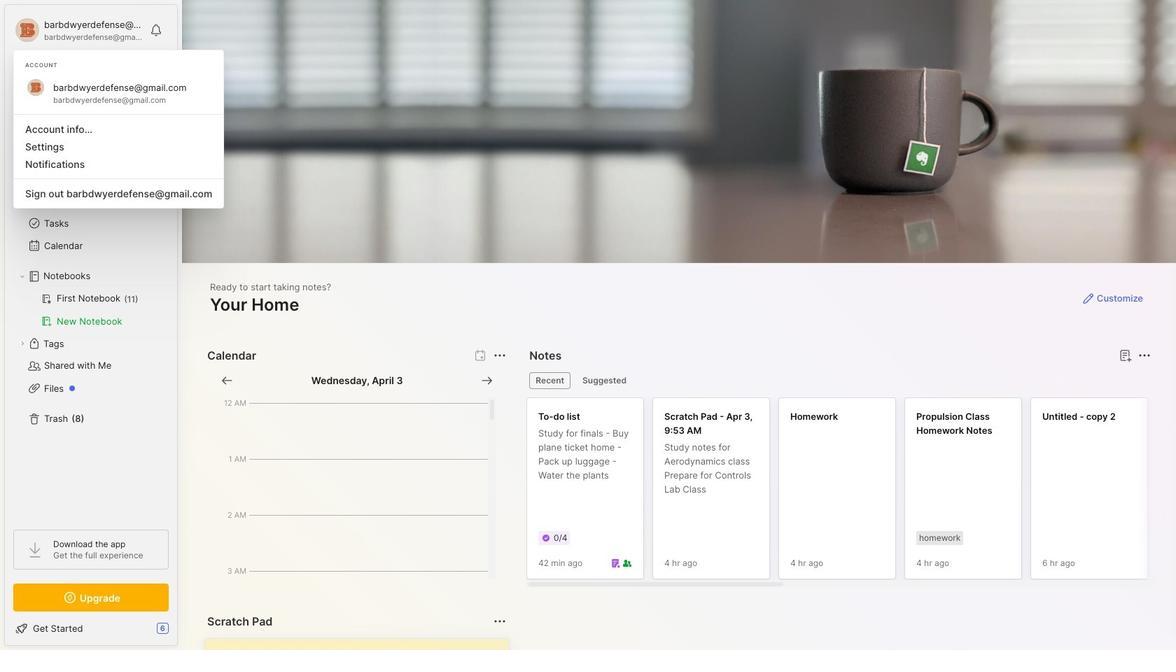 Task type: locate. For each thing, give the bounding box(es) containing it.
row group
[[527, 398, 1176, 588]]

None search field
[[39, 69, 156, 86]]

0 horizontal spatial tab
[[530, 373, 571, 389]]

tree
[[5, 137, 177, 517]]

1 tab from the left
[[530, 373, 571, 389]]

Choose date to view field
[[311, 374, 403, 388]]

tab
[[530, 373, 571, 389], [576, 373, 633, 389]]

group
[[13, 288, 168, 333]]

tab list
[[530, 373, 1149, 389]]

1 horizontal spatial tab
[[576, 373, 633, 389]]

More actions field
[[490, 346, 510, 366], [1135, 346, 1155, 366], [490, 612, 510, 632]]

more actions image
[[492, 347, 509, 364], [1136, 347, 1153, 364], [492, 613, 509, 630]]

tree inside main element
[[5, 137, 177, 517]]

Search text field
[[39, 71, 156, 85]]

none search field inside main element
[[39, 69, 156, 86]]

main element
[[0, 0, 182, 650]]

expand tags image
[[18, 340, 27, 348]]

Help and Learning task checklist field
[[5, 618, 177, 640]]



Task type: describe. For each thing, give the bounding box(es) containing it.
expand notebooks image
[[18, 272, 27, 281]]

Start writing… text field
[[216, 639, 509, 650]]

Account field
[[13, 16, 143, 44]]

group inside tree
[[13, 288, 168, 333]]

dropdown list menu
[[14, 109, 224, 202]]

2 tab from the left
[[576, 373, 633, 389]]

click to collapse image
[[177, 625, 187, 641]]



Task type: vqa. For each thing, say whether or not it's contained in the screenshot.
Main element
yes



